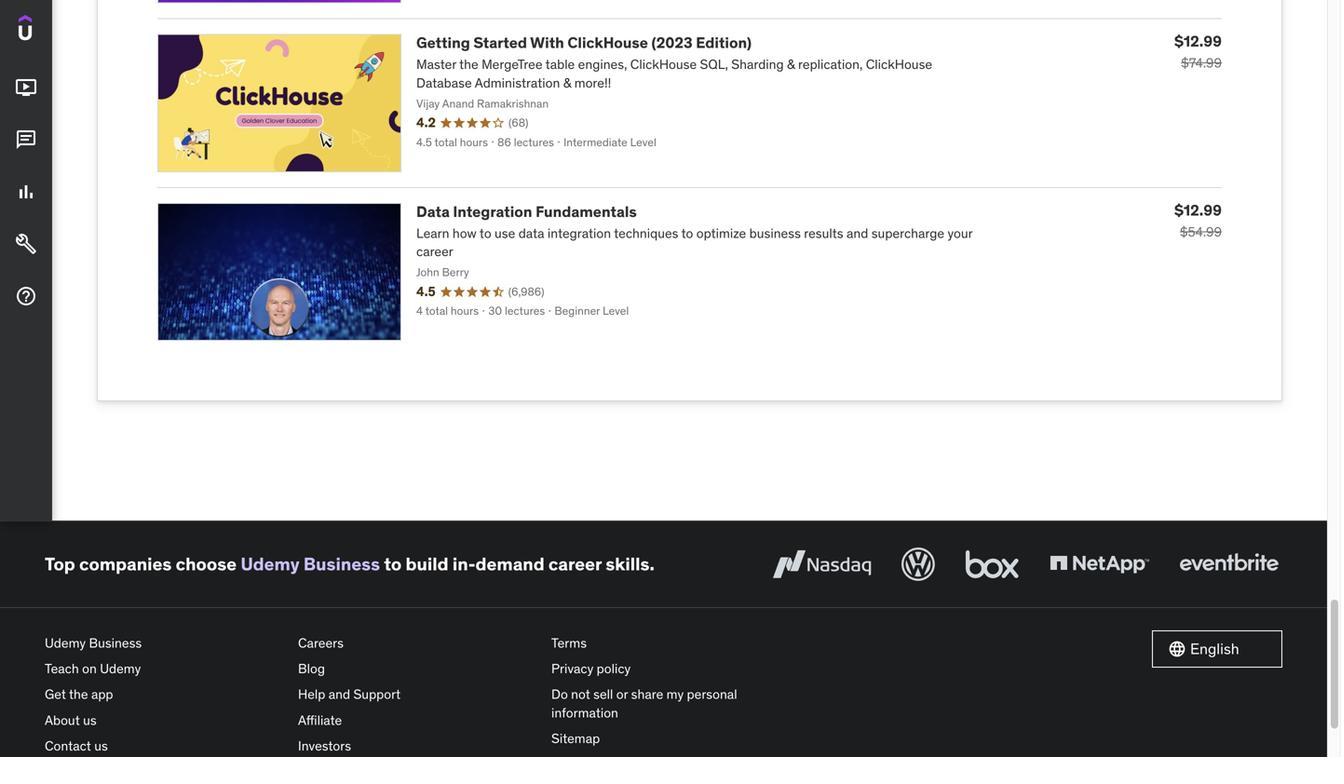 Task type: describe. For each thing, give the bounding box(es) containing it.
edition)
[[696, 33, 752, 52]]

hours for started
[[460, 135, 488, 150]]

total for getting
[[435, 135, 457, 150]]

started
[[474, 33, 527, 52]]

data
[[519, 225, 545, 242]]

app
[[91, 686, 113, 703]]

integration
[[548, 225, 611, 242]]

integration
[[453, 202, 532, 221]]

getting
[[416, 33, 470, 52]]

data integration fundamentals link
[[416, 202, 637, 221]]

engines,
[[578, 56, 627, 73]]

and inside careers blog help and support affiliate investors
[[329, 686, 350, 703]]

do
[[551, 686, 568, 703]]

administration
[[475, 74, 560, 91]]

and inside data integration fundamentals learn how to use data integration techniques to optimize business results and supercharge your career john berry
[[847, 225, 869, 242]]

companies
[[79, 553, 172, 575]]

getting started with clickhouse (2023 edition) link
[[416, 33, 752, 52]]

support
[[354, 686, 401, 703]]

table
[[546, 56, 575, 73]]

2 medium image from the top
[[15, 233, 37, 255]]

contact
[[45, 738, 91, 754]]

mergetree
[[482, 56, 543, 73]]

more!!
[[574, 74, 611, 91]]

total for data
[[425, 304, 448, 318]]

personal
[[687, 686, 737, 703]]

the inside 'udemy business teach on udemy get the app about us contact us'
[[69, 686, 88, 703]]

master
[[416, 56, 456, 73]]

$12.99 $54.99
[[1175, 201, 1222, 240]]

small image
[[1168, 640, 1187, 659]]

(68)
[[509, 116, 529, 130]]

0 vertical spatial udemy business link
[[241, 553, 380, 575]]

hours for integration
[[451, 304, 479, 318]]

68 reviews element
[[509, 115, 529, 131]]

4.5 for 4.5 total hours
[[416, 135, 432, 150]]

business inside 'udemy business teach on udemy get the app about us contact us'
[[89, 635, 142, 652]]

beginner
[[555, 304, 600, 318]]

business
[[750, 225, 801, 242]]

intermediate level
[[564, 135, 657, 150]]

help
[[298, 686, 325, 703]]

on
[[82, 661, 97, 677]]

4 total hours
[[416, 304, 479, 318]]

clickhouse up the engines,
[[568, 33, 648, 52]]

anand
[[442, 96, 474, 111]]

affiliate
[[298, 712, 342, 729]]

do not sell or share my personal information button
[[551, 682, 790, 726]]

intermediate
[[564, 135, 628, 150]]

ramakrishnan
[[477, 96, 549, 111]]

6986 reviews element
[[508, 284, 545, 300]]

sitemap link
[[551, 726, 790, 752]]

terms link
[[551, 631, 790, 656]]

share
[[631, 686, 664, 703]]

about
[[45, 712, 80, 729]]

30
[[488, 304, 502, 318]]

2 horizontal spatial udemy
[[241, 553, 300, 575]]

lectures for integration
[[505, 304, 545, 318]]

your
[[948, 225, 973, 242]]

results
[[804, 225, 844, 242]]

2 horizontal spatial to
[[682, 225, 693, 242]]

$54.99
[[1180, 223, 1222, 240]]

vijay
[[416, 96, 440, 111]]

3 medium image from the top
[[15, 285, 37, 308]]

level for with
[[630, 135, 657, 150]]

information
[[551, 705, 618, 721]]

my
[[667, 686, 684, 703]]

1 vertical spatial udemy business link
[[45, 631, 283, 656]]

0 horizontal spatial udemy
[[45, 635, 86, 652]]

to for data integration fundamentals learn how to use data integration techniques to optimize business results and supercharge your career john berry
[[480, 225, 492, 242]]

fundamentals
[[536, 202, 637, 221]]

the inside getting started with clickhouse (2023 edition) master the mergetree table engines, clickhouse sql, sharding & replication, clickhouse database administration & more!! vijay anand ramakrishnan
[[459, 56, 479, 73]]

john
[[416, 265, 439, 280]]

1 medium image from the top
[[15, 129, 37, 151]]

lectures for started
[[514, 135, 554, 150]]

4.2
[[416, 114, 436, 131]]

contact us link
[[45, 734, 283, 757]]

eventbrite image
[[1176, 544, 1283, 585]]

get the app link
[[45, 682, 283, 708]]

investors
[[298, 738, 351, 754]]

getting started with clickhouse (2023 edition) master the mergetree table engines, clickhouse sql, sharding & replication, clickhouse database administration & more!! vijay anand ramakrishnan
[[416, 33, 933, 111]]

1 medium image from the top
[[15, 77, 37, 99]]

berry
[[442, 265, 469, 280]]

udemy image
[[19, 15, 103, 47]]

english
[[1191, 639, 1240, 658]]

(2023
[[652, 33, 693, 52]]

careers
[[298, 635, 344, 652]]



Task type: locate. For each thing, give the bounding box(es) containing it.
and
[[847, 225, 869, 242], [329, 686, 350, 703]]

to left build
[[384, 553, 402, 575]]

udemy business link
[[241, 553, 380, 575], [45, 631, 283, 656]]

0 vertical spatial career
[[416, 243, 453, 260]]

clickhouse down (2023
[[630, 56, 697, 73]]

career down learn
[[416, 243, 453, 260]]

teach on udemy link
[[45, 656, 283, 682]]

volkswagen image
[[898, 544, 939, 585]]

2 medium image from the top
[[15, 181, 37, 203]]

1 horizontal spatial &
[[787, 56, 795, 73]]

the up "database" at the top left
[[459, 56, 479, 73]]

about us link
[[45, 708, 283, 734]]

help and support link
[[298, 682, 537, 708]]

1 vertical spatial 4.5
[[416, 283, 436, 300]]

level right intermediate on the top
[[630, 135, 657, 150]]

0 vertical spatial 4.5
[[416, 135, 432, 150]]

0 vertical spatial udemy
[[241, 553, 300, 575]]

$12.99 up $74.99
[[1175, 32, 1222, 51]]

learn
[[416, 225, 450, 242]]

blog link
[[298, 656, 537, 682]]

1 vertical spatial medium image
[[15, 181, 37, 203]]

business up careers
[[304, 553, 380, 575]]

0 vertical spatial level
[[630, 135, 657, 150]]

lectures down 68 reviews element
[[514, 135, 554, 150]]

medium image
[[15, 77, 37, 99], [15, 181, 37, 203]]

2 4.5 from the top
[[416, 283, 436, 300]]

1 vertical spatial total
[[425, 304, 448, 318]]

udemy up teach
[[45, 635, 86, 652]]

sitemap
[[551, 730, 600, 747]]

sell
[[594, 686, 613, 703]]

level right beginner
[[603, 304, 629, 318]]

1 horizontal spatial the
[[459, 56, 479, 73]]

1 horizontal spatial and
[[847, 225, 869, 242]]

choose
[[176, 553, 237, 575]]

to for top companies choose udemy business to build in-demand career skills.
[[384, 553, 402, 575]]

clickhouse right replication,
[[866, 56, 933, 73]]

terms
[[551, 635, 587, 652]]

1 vertical spatial us
[[94, 738, 108, 754]]

$12.99 for getting started with clickhouse (2023 edition)
[[1175, 32, 1222, 51]]

0 vertical spatial medium image
[[15, 129, 37, 151]]

1 vertical spatial $12.99
[[1175, 201, 1222, 220]]

1 vertical spatial and
[[329, 686, 350, 703]]

86
[[498, 135, 511, 150]]

with
[[530, 33, 564, 52]]

data integration fundamentals learn how to use data integration techniques to optimize business results and supercharge your career john berry
[[416, 202, 973, 280]]

level
[[630, 135, 657, 150], [603, 304, 629, 318]]

investors link
[[298, 734, 537, 757]]

1 4.5 from the top
[[416, 135, 432, 150]]

to
[[480, 225, 492, 242], [682, 225, 693, 242], [384, 553, 402, 575]]

and right help
[[329, 686, 350, 703]]

level for fundamentals
[[603, 304, 629, 318]]

us right about
[[83, 712, 97, 729]]

udemy business teach on udemy get the app about us contact us
[[45, 635, 142, 754]]

0 vertical spatial total
[[435, 135, 457, 150]]

total down 4.2
[[435, 135, 457, 150]]

2 vertical spatial udemy
[[100, 661, 141, 677]]

the
[[459, 56, 479, 73], [69, 686, 88, 703]]

1 vertical spatial hours
[[451, 304, 479, 318]]

0 vertical spatial the
[[459, 56, 479, 73]]

nasdaq image
[[769, 544, 876, 585]]

0 vertical spatial business
[[304, 553, 380, 575]]

1 horizontal spatial to
[[480, 225, 492, 242]]

in-
[[453, 553, 476, 575]]

privacy policy link
[[551, 656, 790, 682]]

2 vertical spatial medium image
[[15, 285, 37, 308]]

1 vertical spatial &
[[563, 74, 571, 91]]

0 vertical spatial us
[[83, 712, 97, 729]]

0 horizontal spatial business
[[89, 635, 142, 652]]

demand
[[476, 553, 545, 575]]

0 vertical spatial &
[[787, 56, 795, 73]]

or
[[616, 686, 628, 703]]

data
[[416, 202, 450, 221]]

sql,
[[700, 56, 728, 73]]

business up on
[[89, 635, 142, 652]]

1 vertical spatial level
[[603, 304, 629, 318]]

0 horizontal spatial to
[[384, 553, 402, 575]]

0 vertical spatial hours
[[460, 135, 488, 150]]

to left "optimize"
[[682, 225, 693, 242]]

$74.99
[[1181, 55, 1222, 71]]

udemy right on
[[100, 661, 141, 677]]

$12.99 for data integration fundamentals
[[1175, 201, 1222, 220]]

sharding
[[732, 56, 784, 73]]

0 horizontal spatial and
[[329, 686, 350, 703]]

1 vertical spatial the
[[69, 686, 88, 703]]

30 lectures
[[488, 304, 545, 318]]

4.5 down john at top left
[[416, 283, 436, 300]]

lectures
[[514, 135, 554, 150], [505, 304, 545, 318]]

0 horizontal spatial the
[[69, 686, 88, 703]]

privacy
[[551, 661, 594, 677]]

4.5 for 4.5
[[416, 283, 436, 300]]

udemy right choose
[[241, 553, 300, 575]]

(6,986)
[[508, 285, 545, 299]]

not
[[571, 686, 590, 703]]

udemy business link up "get the app" link
[[45, 631, 283, 656]]

us right contact
[[94, 738, 108, 754]]

4.5 total hours
[[416, 135, 488, 150]]

us
[[83, 712, 97, 729], [94, 738, 108, 754]]

2 $12.99 from the top
[[1175, 201, 1222, 220]]

medium image
[[15, 129, 37, 151], [15, 233, 37, 255], [15, 285, 37, 308]]

affiliate link
[[298, 708, 537, 734]]

86 lectures
[[498, 135, 554, 150]]

top companies choose udemy business to build in-demand career skills.
[[45, 553, 655, 575]]

0 horizontal spatial career
[[416, 243, 453, 260]]

career inside data integration fundamentals learn how to use data integration techniques to optimize business results and supercharge your career john berry
[[416, 243, 453, 260]]

hours
[[460, 135, 488, 150], [451, 304, 479, 318]]

1 horizontal spatial level
[[630, 135, 657, 150]]

0 vertical spatial and
[[847, 225, 869, 242]]

careers link
[[298, 631, 537, 656]]

1 vertical spatial medium image
[[15, 233, 37, 255]]

how
[[453, 225, 477, 242]]

0 vertical spatial lectures
[[514, 135, 554, 150]]

0 horizontal spatial &
[[563, 74, 571, 91]]

policy
[[597, 661, 631, 677]]

and right results
[[847, 225, 869, 242]]

1 horizontal spatial career
[[549, 553, 602, 575]]

optimize
[[697, 225, 746, 242]]

& down the table
[[563, 74, 571, 91]]

skills.
[[606, 553, 655, 575]]

box image
[[961, 544, 1024, 585]]

$12.99 up $54.99
[[1175, 201, 1222, 220]]

replication,
[[798, 56, 863, 73]]

udemy business link up careers
[[241, 553, 380, 575]]

top
[[45, 553, 75, 575]]

beginner level
[[555, 304, 629, 318]]

1 horizontal spatial udemy
[[100, 661, 141, 677]]

1 vertical spatial business
[[89, 635, 142, 652]]

hours left 86
[[460, 135, 488, 150]]

4.5
[[416, 135, 432, 150], [416, 283, 436, 300]]

4.5 down 4.2
[[416, 135, 432, 150]]

1 $12.99 from the top
[[1175, 32, 1222, 51]]

use
[[495, 225, 515, 242]]

4
[[416, 304, 423, 318]]

blog
[[298, 661, 325, 677]]

hours left 30
[[451, 304, 479, 318]]

& right sharding
[[787, 56, 795, 73]]

total
[[435, 135, 457, 150], [425, 304, 448, 318]]

terms privacy policy do not sell or share my personal information sitemap
[[551, 635, 737, 747]]

lectures down "6986 reviews" element
[[505, 304, 545, 318]]

udemy
[[241, 553, 300, 575], [45, 635, 86, 652], [100, 661, 141, 677]]

get
[[45, 686, 66, 703]]

career left the skills.
[[549, 553, 602, 575]]

supercharge
[[872, 225, 945, 242]]

1 horizontal spatial business
[[304, 553, 380, 575]]

careers blog help and support affiliate investors
[[298, 635, 401, 754]]

techniques
[[614, 225, 679, 242]]

$12.99 $74.99
[[1175, 32, 1222, 71]]

clickhouse
[[568, 33, 648, 52], [630, 56, 697, 73], [866, 56, 933, 73]]

total right 4 at the left top of page
[[425, 304, 448, 318]]

0 vertical spatial $12.99
[[1175, 32, 1222, 51]]

0 vertical spatial medium image
[[15, 77, 37, 99]]

netapp image
[[1046, 544, 1153, 585]]

1 vertical spatial udemy
[[45, 635, 86, 652]]

to left use
[[480, 225, 492, 242]]

&
[[787, 56, 795, 73], [563, 74, 571, 91]]

database
[[416, 74, 472, 91]]

0 horizontal spatial level
[[603, 304, 629, 318]]

1 vertical spatial career
[[549, 553, 602, 575]]

1 vertical spatial lectures
[[505, 304, 545, 318]]

business
[[304, 553, 380, 575], [89, 635, 142, 652]]

english button
[[1152, 631, 1283, 668]]

teach
[[45, 661, 79, 677]]

the right get
[[69, 686, 88, 703]]



Task type: vqa. For each thing, say whether or not it's contained in the screenshot.
personal
yes



